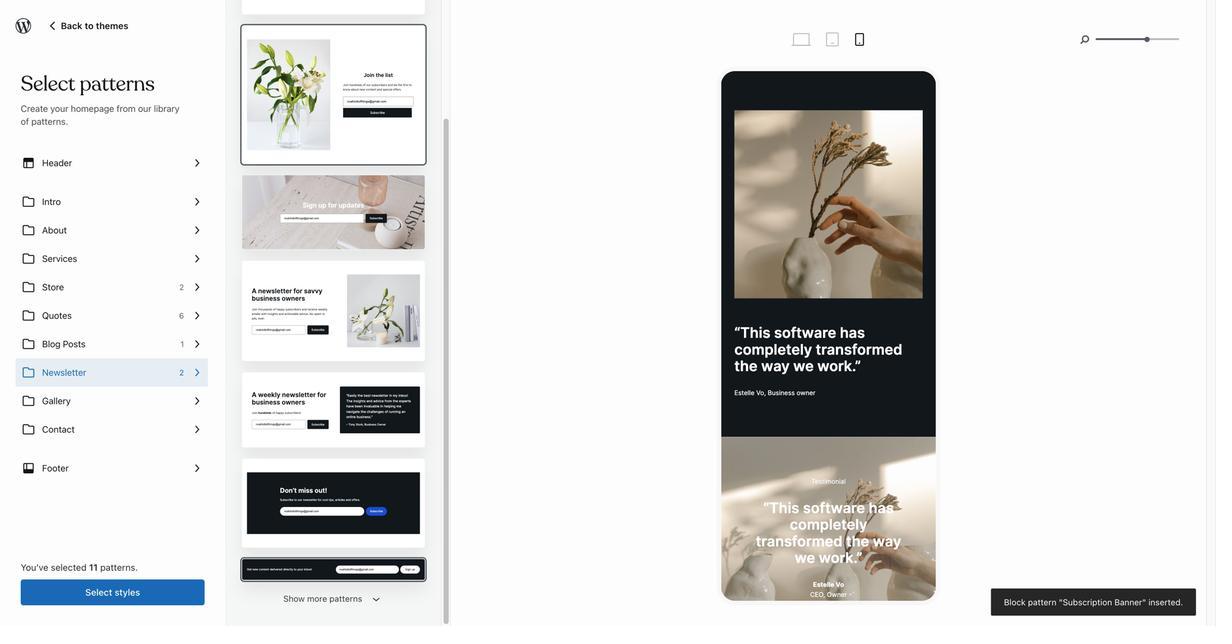 Task type: locate. For each thing, give the bounding box(es) containing it.
of
[[21, 116, 29, 127]]

1 2 from the top
[[179, 283, 184, 292]]

patterns right more
[[329, 594, 362, 604]]

2 down 1
[[179, 368, 184, 378]]

1 vertical spatial select
[[85, 588, 112, 598]]

select for patterns
[[21, 71, 75, 97]]

patterns inside "button"
[[329, 594, 362, 604]]

back to themes
[[61, 20, 128, 31]]

newsletter signup image
[[242, 176, 291, 195], [242, 261, 291, 288], [242, 373, 291, 393]]

selected
[[51, 563, 87, 573]]

0 horizontal spatial select
[[21, 71, 75, 97]]

0 horizontal spatial patterns
[[80, 71, 155, 97]]

1 newsletter signup image from the top
[[242, 176, 291, 195]]

contact button
[[16, 416, 208, 444]]

header
[[42, 158, 72, 168]]

1 vertical spatial patterns
[[329, 594, 362, 604]]

back
[[61, 20, 82, 31]]

1 vertical spatial 2
[[179, 368, 184, 378]]

services
[[42, 254, 77, 264]]

header button
[[16, 149, 208, 177]]

2 for newsletter
[[179, 368, 184, 378]]

1 horizontal spatial select
[[85, 588, 112, 598]]

block patterns list box
[[242, 0, 425, 581]]

block pattern "subscription banner" inserted.
[[1004, 598, 1183, 608]]

gallery button
[[16, 387, 208, 416]]

0 vertical spatial patterns
[[80, 71, 155, 97]]

patterns up from
[[80, 71, 155, 97]]

0 vertical spatial select
[[21, 71, 75, 97]]

0 horizontal spatial patterns.
[[31, 116, 68, 127]]

inserted.
[[1149, 598, 1183, 608]]

intro
[[42, 197, 61, 207]]

contact
[[42, 424, 75, 435]]

patterns
[[80, 71, 155, 97], [329, 594, 362, 604]]

show more patterns
[[283, 594, 362, 604]]

2 for store
[[179, 283, 184, 292]]

intro button
[[16, 188, 208, 216]]

2 2 from the top
[[179, 368, 184, 378]]

1
[[180, 340, 184, 349]]

0 vertical spatial 2
[[179, 283, 184, 292]]

show more patterns button
[[279, 588, 388, 611]]

2 vertical spatial newsletter signup image
[[242, 373, 291, 393]]

homepage
[[71, 103, 114, 114]]

select
[[21, 71, 75, 97], [85, 588, 112, 598]]

subscription with blue cover background image
[[242, 459, 291, 483]]

back to themes button
[[47, 17, 128, 33]]

banner"
[[1115, 598, 1146, 608]]

library
[[154, 103, 179, 114]]

2 inside newsletter 'list item'
[[179, 368, 184, 378]]

your
[[50, 103, 68, 114]]

2 up 6
[[179, 283, 184, 292]]

1 vertical spatial newsletter signup image
[[242, 261, 291, 288]]

patterns.
[[31, 116, 68, 127], [100, 563, 138, 573]]

select inside button
[[85, 588, 112, 598]]

phone image
[[852, 32, 867, 47]]

posts
[[63, 339, 85, 350]]

styles
[[115, 588, 140, 598]]

newsletter list item
[[16, 359, 208, 387]]

2
[[179, 283, 184, 292], [179, 368, 184, 378]]

create
[[21, 103, 48, 114]]

1 horizontal spatial patterns
[[329, 594, 362, 604]]

0 vertical spatial patterns.
[[31, 116, 68, 127]]

1 horizontal spatial patterns.
[[100, 563, 138, 573]]

select for styles
[[85, 588, 112, 598]]

select down "11"
[[85, 588, 112, 598]]

list
[[16, 149, 208, 483]]

our
[[138, 103, 151, 114]]

select up your
[[21, 71, 75, 97]]

3 newsletter signup image from the top
[[242, 373, 291, 393]]

themes
[[96, 20, 128, 31]]

subscription banner image
[[242, 560, 291, 565]]

blog
[[42, 339, 60, 350]]

patterns. right "11"
[[100, 563, 138, 573]]

select styles button
[[21, 580, 205, 606]]

0 vertical spatial newsletter signup image
[[242, 176, 291, 195]]

patterns. down your
[[31, 116, 68, 127]]

select inside select patterns create your homepage from our library of patterns.
[[21, 71, 75, 97]]



Task type: vqa. For each thing, say whether or not it's contained in the screenshot.
the bottommost img
no



Task type: describe. For each thing, give the bounding box(es) containing it.
newsletter
[[42, 367, 86, 378]]

tablet image
[[825, 32, 840, 47]]

show
[[283, 594, 305, 604]]

services button
[[16, 245, 208, 273]]

gallery
[[42, 396, 71, 407]]

newsletter signup with an image image
[[242, 26, 291, 63]]

you've
[[21, 563, 48, 573]]

footer
[[42, 463, 69, 474]]

about button
[[16, 216, 208, 245]]

block
[[1004, 598, 1026, 608]]

block pattern "subscription banner" inserted. button
[[991, 589, 1196, 616]]

blog posts
[[42, 339, 85, 350]]

footer button
[[16, 455, 208, 483]]

"subscription
[[1059, 598, 1112, 608]]

pattern
[[1028, 598, 1057, 608]]

11
[[89, 563, 98, 573]]

about
[[42, 225, 67, 236]]

patterns inside select patterns create your homepage from our library of patterns.
[[80, 71, 155, 97]]

patterns. inside select patterns create your homepage from our library of patterns.
[[31, 116, 68, 127]]

2 newsletter signup image from the top
[[242, 261, 291, 288]]

1 vertical spatial patterns.
[[100, 563, 138, 573]]

store
[[42, 282, 64, 293]]

you've selected 11 patterns.
[[21, 563, 138, 573]]

6
[[179, 311, 184, 321]]

list containing header
[[16, 149, 208, 483]]

select styles
[[85, 588, 140, 598]]

to
[[85, 20, 94, 31]]

select patterns create your homepage from our library of patterns.
[[21, 71, 179, 127]]

more
[[307, 594, 327, 604]]

quotes
[[42, 310, 72, 321]]

from
[[117, 103, 136, 114]]

desktop image
[[790, 28, 813, 51]]



